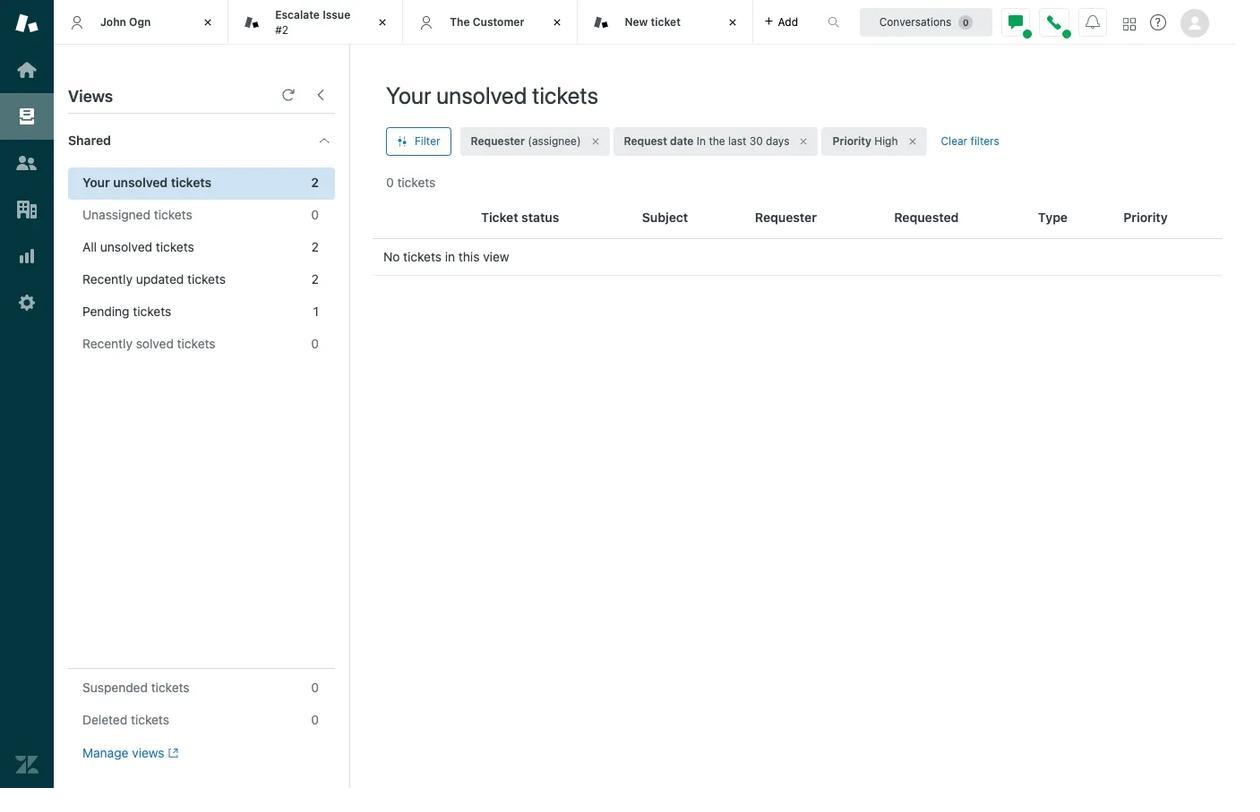 Task type: locate. For each thing, give the bounding box(es) containing it.
requester
[[471, 134, 525, 148], [755, 210, 817, 225]]

close image for new ticket
[[724, 13, 741, 31]]

recently updated tickets
[[82, 271, 226, 287]]

add
[[778, 15, 798, 28]]

notifications image
[[1086, 15, 1100, 29]]

(opens in a new tab) image
[[164, 748, 178, 759]]

3 close image from the left
[[549, 13, 567, 31]]

2 2 from the top
[[312, 239, 319, 254]]

unsolved up unassigned tickets
[[113, 175, 168, 190]]

tickets up (assignee) at the left top of the page
[[532, 82, 599, 108]]

unsolved up requester (assignee)
[[436, 82, 527, 108]]

your up the unassigned
[[82, 175, 110, 190]]

3 2 from the top
[[312, 271, 319, 287]]

0 horizontal spatial priority
[[833, 134, 872, 148]]

priority
[[833, 134, 872, 148], [1124, 210, 1168, 225]]

1 2 from the top
[[311, 175, 319, 190]]

0 vertical spatial requester
[[471, 134, 525, 148]]

0 for recently solved tickets
[[311, 336, 319, 351]]

new ticket
[[625, 15, 681, 28]]

(assignee)
[[528, 134, 581, 148]]

your unsolved tickets up unassigned tickets
[[82, 175, 212, 190]]

tickets up the views
[[131, 712, 169, 728]]

0 vertical spatial your
[[386, 82, 431, 108]]

your unsolved tickets
[[386, 82, 599, 108], [82, 175, 212, 190]]

remove image
[[590, 136, 601, 147], [799, 136, 810, 147]]

this
[[459, 249, 480, 264]]

filter button
[[386, 127, 451, 156]]

1 recently from the top
[[82, 271, 133, 287]]

1 remove image from the left
[[590, 136, 601, 147]]

4 close image from the left
[[724, 13, 741, 31]]

1 close image from the left
[[199, 13, 217, 31]]

close image inside the customer tab
[[549, 13, 567, 31]]

tabs tab list
[[54, 0, 809, 45]]

1 horizontal spatial priority
[[1124, 210, 1168, 225]]

remove image right the days
[[799, 136, 810, 147]]

clear filters button
[[930, 127, 1010, 156]]

clear
[[941, 134, 968, 148]]

priority for priority high
[[833, 134, 872, 148]]

the
[[450, 15, 470, 28]]

your
[[386, 82, 431, 108], [82, 175, 110, 190]]

hide panel views image
[[314, 88, 328, 102]]

requester left (assignee) at the left top of the page
[[471, 134, 525, 148]]

0 vertical spatial recently
[[82, 271, 133, 287]]

days
[[766, 134, 790, 148]]

1 vertical spatial requester
[[755, 210, 817, 225]]

0 horizontal spatial remove image
[[590, 136, 601, 147]]

requester for requester (assignee)
[[471, 134, 525, 148]]

date
[[670, 134, 694, 148]]

0
[[386, 175, 394, 190], [311, 207, 319, 222], [311, 336, 319, 351], [311, 680, 319, 695], [311, 712, 319, 728]]

1 vertical spatial recently
[[82, 336, 133, 351]]

close image left add dropdown button
[[724, 13, 741, 31]]

solved
[[136, 336, 174, 351]]

0 for deleted tickets
[[311, 712, 319, 728]]

views
[[132, 745, 164, 761]]

status
[[522, 210, 559, 225]]

2
[[311, 175, 319, 190], [312, 239, 319, 254], [312, 271, 319, 287]]

add button
[[753, 0, 809, 44]]

1 horizontal spatial your unsolved tickets
[[386, 82, 599, 108]]

tab
[[229, 0, 403, 45]]

recently solved tickets
[[82, 336, 216, 351]]

2 remove image from the left
[[799, 136, 810, 147]]

requester down the days
[[755, 210, 817, 225]]

0 horizontal spatial your unsolved tickets
[[82, 175, 212, 190]]

recently up pending
[[82, 271, 133, 287]]

1 vertical spatial 2
[[312, 239, 319, 254]]

1 vertical spatial priority
[[1124, 210, 1168, 225]]

1 horizontal spatial requester
[[755, 210, 817, 225]]

request date in the last 30 days
[[624, 134, 790, 148]]

request
[[624, 134, 667, 148]]

zendesk products image
[[1124, 17, 1136, 30]]

0 horizontal spatial your
[[82, 175, 110, 190]]

tickets down filter button
[[397, 175, 436, 190]]

your unsolved tickets up requester (assignee)
[[386, 82, 599, 108]]

filters
[[971, 134, 1000, 148]]

close image right customer
[[549, 13, 567, 31]]

2 for all unsolved tickets
[[312, 239, 319, 254]]

recently
[[82, 271, 133, 287], [82, 336, 133, 351]]

tab containing escalate issue
[[229, 0, 403, 45]]

button displays agent's chat status as online. image
[[1009, 15, 1023, 29]]

unsolved down the unassigned
[[100, 239, 152, 254]]

remove image for requester (assignee)
[[590, 136, 601, 147]]

close image
[[199, 13, 217, 31], [374, 13, 392, 31], [549, 13, 567, 31], [724, 13, 741, 31]]

your up filter button
[[386, 82, 431, 108]]

conversations button
[[860, 8, 993, 36]]

close image for john ogn
[[199, 13, 217, 31]]

0 vertical spatial priority
[[833, 134, 872, 148]]

tickets
[[532, 82, 599, 108], [171, 175, 212, 190], [397, 175, 436, 190], [154, 207, 192, 222], [156, 239, 194, 254], [403, 249, 442, 264], [187, 271, 226, 287], [133, 304, 171, 319], [177, 336, 216, 351], [151, 680, 190, 695], [131, 712, 169, 728]]

no
[[383, 249, 400, 264]]

refresh views pane image
[[281, 88, 296, 102]]

manage views link
[[82, 745, 178, 762]]

unsolved
[[436, 82, 527, 108], [113, 175, 168, 190], [100, 239, 152, 254]]

requested
[[894, 210, 959, 225]]

reporting image
[[15, 245, 39, 268]]

requester for requester
[[755, 210, 817, 225]]

1 horizontal spatial your
[[386, 82, 431, 108]]

views image
[[15, 105, 39, 128]]

2 for recently updated tickets
[[312, 271, 319, 287]]

close image inside 'new ticket' tab
[[724, 13, 741, 31]]

1 vertical spatial unsolved
[[113, 175, 168, 190]]

view
[[483, 249, 509, 264]]

recently down pending
[[82, 336, 133, 351]]

2 vertical spatial 2
[[312, 271, 319, 287]]

main element
[[0, 0, 54, 788]]

2 recently from the top
[[82, 336, 133, 351]]

1 horizontal spatial remove image
[[799, 136, 810, 147]]

0 vertical spatial 2
[[311, 175, 319, 190]]

1 vertical spatial your
[[82, 175, 110, 190]]

close image inside john ogn tab
[[199, 13, 217, 31]]

unassigned
[[82, 207, 151, 222]]

priority for priority
[[1124, 210, 1168, 225]]

unassigned tickets
[[82, 207, 192, 222]]

tickets right updated
[[187, 271, 226, 287]]

close image right issue
[[374, 13, 392, 31]]

0 horizontal spatial requester
[[471, 134, 525, 148]]

views
[[68, 87, 113, 106]]

issue
[[323, 8, 351, 22]]

remove image right (assignee) at the left top of the page
[[590, 136, 601, 147]]

close image right "ogn" at the left of page
[[199, 13, 217, 31]]



Task type: describe. For each thing, give the bounding box(es) containing it.
#2
[[275, 23, 288, 36]]

all
[[82, 239, 97, 254]]

manage views
[[82, 745, 164, 761]]

new ticket tab
[[578, 0, 753, 45]]

customer
[[473, 15, 525, 28]]

no tickets in this view
[[383, 249, 509, 264]]

organizations image
[[15, 198, 39, 221]]

pending tickets
[[82, 304, 171, 319]]

the
[[709, 134, 725, 148]]

suspended
[[82, 680, 148, 695]]

0 for unassigned tickets
[[311, 207, 319, 222]]

tickets left in
[[403, 249, 442, 264]]

escalate
[[275, 8, 320, 22]]

admin image
[[15, 291, 39, 314]]

ogn
[[129, 15, 151, 28]]

get started image
[[15, 58, 39, 82]]

30
[[750, 134, 763, 148]]

shared
[[68, 133, 111, 148]]

tickets up all unsolved tickets
[[154, 207, 192, 222]]

0 tickets
[[386, 175, 436, 190]]

tickets down shared heading
[[171, 175, 212, 190]]

tickets right solved
[[177, 336, 216, 351]]

close image for the customer
[[549, 13, 567, 31]]

2 for your unsolved tickets
[[311, 175, 319, 190]]

conversations
[[880, 15, 952, 28]]

john
[[100, 15, 126, 28]]

updated
[[136, 271, 184, 287]]

remove image
[[907, 136, 918, 147]]

clear filters
[[941, 134, 1000, 148]]

1 vertical spatial your unsolved tickets
[[82, 175, 212, 190]]

zendesk support image
[[15, 12, 39, 35]]

customers image
[[15, 151, 39, 175]]

ticket status
[[481, 210, 559, 225]]

the customer
[[450, 15, 525, 28]]

tickets up deleted tickets
[[151, 680, 190, 695]]

john ogn
[[100, 15, 151, 28]]

1
[[313, 304, 319, 319]]

all unsolved tickets
[[82, 239, 194, 254]]

deleted
[[82, 712, 127, 728]]

0 vertical spatial unsolved
[[436, 82, 527, 108]]

ticket
[[651, 15, 681, 28]]

zendesk image
[[15, 754, 39, 777]]

remove image for request date in the last 30 days
[[799, 136, 810, 147]]

ticket
[[481, 210, 518, 225]]

get help image
[[1150, 14, 1167, 30]]

recently for recently solved tickets
[[82, 336, 133, 351]]

filter
[[415, 134, 440, 148]]

2 vertical spatial unsolved
[[100, 239, 152, 254]]

new
[[625, 15, 648, 28]]

high
[[875, 134, 898, 148]]

subject
[[642, 210, 688, 225]]

in
[[445, 249, 455, 264]]

tickets down the recently updated tickets at the left top of page
[[133, 304, 171, 319]]

manage
[[82, 745, 129, 761]]

recently for recently updated tickets
[[82, 271, 133, 287]]

type
[[1038, 210, 1068, 225]]

requester (assignee)
[[471, 134, 581, 148]]

last
[[728, 134, 747, 148]]

escalate issue #2
[[275, 8, 351, 36]]

the customer tab
[[403, 0, 578, 45]]

suspended tickets
[[82, 680, 190, 695]]

john ogn tab
[[54, 0, 229, 45]]

shared heading
[[54, 114, 349, 168]]

pending
[[82, 304, 130, 319]]

shared button
[[54, 114, 299, 168]]

2 close image from the left
[[374, 13, 392, 31]]

deleted tickets
[[82, 712, 169, 728]]

tickets up updated
[[156, 239, 194, 254]]

0 for suspended tickets
[[311, 680, 319, 695]]

in
[[697, 134, 706, 148]]

priority high
[[833, 134, 898, 148]]

0 vertical spatial your unsolved tickets
[[386, 82, 599, 108]]



Task type: vqa. For each thing, say whether or not it's contained in the screenshot.
the Clear filters at the top right
yes



